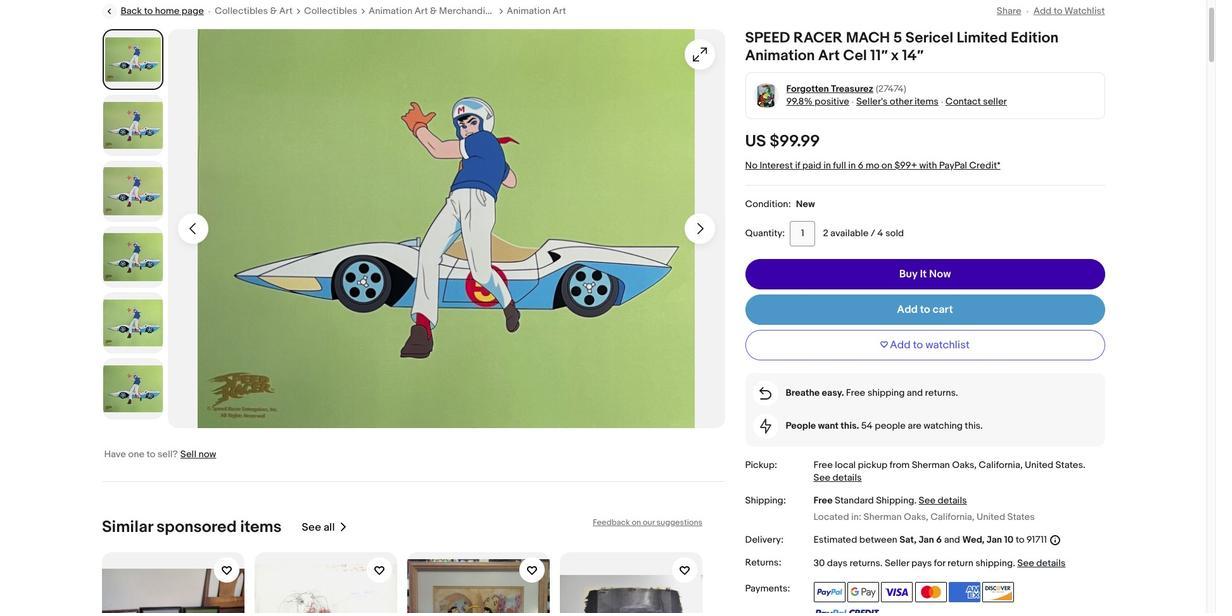 Task type: vqa. For each thing, say whether or not it's contained in the screenshot.
right Items
yes



Task type: locate. For each thing, give the bounding box(es) containing it.
1 horizontal spatial on
[[882, 160, 893, 172]]

share button
[[997, 5, 1022, 17]]

feedback
[[593, 518, 630, 528]]

items right other
[[915, 96, 939, 108]]

jan left 10
[[987, 534, 1002, 546]]

1 vertical spatial oaks,
[[904, 511, 929, 523]]

2 & from the left
[[430, 5, 437, 17]]

page
[[182, 5, 204, 17]]

speed
[[745, 29, 790, 47]]

pickup:
[[745, 459, 777, 471]]

0 vertical spatial and
[[907, 387, 923, 399]]

0 horizontal spatial sherman
[[864, 511, 902, 523]]

to
[[144, 5, 153, 17], [1054, 5, 1063, 17], [920, 303, 930, 316], [913, 339, 923, 352], [147, 448, 155, 461], [1016, 534, 1025, 546]]

speed racer mach 5 sericel limited edition animation art cel 11″ x 14″ - picture 1 of 6 image
[[168, 29, 725, 428]]

buy
[[899, 268, 918, 281]]

pickup
[[858, 459, 888, 471]]

2 jan from the left
[[987, 534, 1002, 546]]

with details__icon image left the "people"
[[760, 419, 771, 434]]

cel
[[843, 47, 867, 65]]

free up located on the right bottom of page
[[814, 495, 833, 507]]

master card image
[[915, 582, 947, 602]]

with
[[919, 160, 937, 172]]

see details link for seller pays for return shipping
[[1018, 557, 1066, 569]]

1 horizontal spatial details
[[938, 495, 967, 507]]

sponsored
[[156, 518, 236, 537]]

contact seller
[[946, 96, 1007, 108]]

breathe
[[786, 387, 820, 399]]

2 vertical spatial see details link
[[1018, 557, 1066, 569]]

0 vertical spatial united
[[1025, 459, 1054, 471]]

1 vertical spatial 6
[[936, 534, 942, 546]]

and left returns.
[[907, 387, 923, 399]]

1 vertical spatial see details link
[[919, 495, 967, 507]]

back to home page link
[[102, 4, 204, 19]]

available
[[831, 227, 869, 239]]

in right full
[[848, 160, 856, 172]]

feedback on our suggestions link
[[593, 518, 702, 528]]

free for free local pickup from sherman oaks, california, united states . see details
[[814, 459, 833, 471]]

6 up 30 days returns . seller pays for return shipping . see details
[[936, 534, 942, 546]]

in left full
[[824, 160, 831, 172]]

0 horizontal spatial &
[[270, 5, 277, 17]]

this. right the 'watching'
[[965, 420, 983, 432]]

0 horizontal spatial california,
[[931, 511, 975, 523]]

. inside free local pickup from sherman oaks, california, united states . see details
[[1083, 459, 1086, 471]]

0 horizontal spatial and
[[907, 387, 923, 399]]

0 vertical spatial oaks,
[[952, 459, 977, 471]]

add for add to cart
[[897, 303, 918, 316]]

shipping up people want this. 54 people are watching this. at the right bottom of page
[[868, 387, 905, 399]]

/
[[871, 227, 875, 239]]

1 vertical spatial with details__icon image
[[760, 419, 771, 434]]

1 & from the left
[[270, 5, 277, 17]]

with details__icon image
[[760, 387, 772, 400], [760, 419, 771, 434]]

buy it now
[[899, 268, 951, 281]]

1 horizontal spatial california,
[[979, 459, 1023, 471]]

oaks, down the 'watching'
[[952, 459, 977, 471]]

add for add to watchlist
[[1034, 5, 1052, 17]]

2 in from the left
[[848, 160, 856, 172]]

jan right 'sat,'
[[919, 534, 934, 546]]

art inside animation art link
[[553, 5, 566, 17]]

0 horizontal spatial animation
[[369, 5, 412, 17]]

see down 91711
[[1018, 557, 1034, 569]]

11″
[[870, 47, 888, 65]]

& left collectibles link at the top of the page
[[270, 5, 277, 17]]

1 horizontal spatial 6
[[936, 534, 942, 546]]

add inside button
[[890, 339, 911, 352]]

shipping
[[868, 387, 905, 399], [976, 557, 1013, 569]]

2 with details__icon image from the top
[[760, 419, 771, 434]]

see up located on the right bottom of page
[[814, 472, 831, 484]]

now
[[199, 448, 216, 461]]

(27474)
[[876, 83, 906, 95]]

0 horizontal spatial this.
[[841, 420, 859, 432]]

0 vertical spatial add
[[1034, 5, 1052, 17]]

0 vertical spatial details
[[833, 472, 862, 484]]

seller
[[983, 96, 1007, 108]]

seller's other items link
[[856, 96, 939, 108]]

picture 5 of 6 image
[[103, 293, 162, 353]]

picture 2 of 6 image
[[103, 96, 162, 155]]

pays
[[912, 557, 932, 569]]

2 vertical spatial add
[[890, 339, 911, 352]]

back to home page
[[121, 5, 204, 17]]

free left local
[[814, 459, 833, 471]]

and
[[907, 387, 923, 399], [944, 534, 960, 546]]

have
[[104, 448, 126, 461]]

art
[[279, 5, 293, 17], [415, 5, 428, 17], [553, 5, 566, 17], [818, 47, 840, 65]]

located in: sherman oaks, california, united states
[[814, 511, 1035, 523]]

free inside free local pickup from sherman oaks, california, united states . see details
[[814, 459, 833, 471]]

merchandise
[[439, 5, 496, 17]]

see
[[814, 472, 831, 484], [919, 495, 936, 507], [302, 521, 321, 534], [1018, 557, 1034, 569]]

animation right collectibles link at the top of the page
[[369, 5, 412, 17]]

1 vertical spatial add
[[897, 303, 918, 316]]

similar sponsored items
[[102, 518, 281, 537]]

watching
[[924, 420, 963, 432]]

collectibles for collectibles
[[304, 5, 357, 17]]

1 horizontal spatial animation
[[507, 5, 551, 17]]

shipping down 10
[[976, 557, 1013, 569]]

add to watchlist
[[890, 339, 970, 352]]

to inside button
[[913, 339, 923, 352]]

6 left mo
[[858, 160, 864, 172]]

animation up forgotten treasurez image on the right
[[745, 47, 815, 65]]

1 horizontal spatial sherman
[[912, 459, 950, 471]]

us $99.99
[[745, 132, 820, 151]]

this. left 54
[[841, 420, 859, 432]]

& left merchandise
[[430, 5, 437, 17]]

easy.
[[822, 387, 844, 399]]

and left wed,
[[944, 534, 960, 546]]

forgotten treasurez (27474)
[[786, 83, 906, 95]]

1 horizontal spatial items
[[915, 96, 939, 108]]

Quantity: text field
[[790, 221, 816, 246]]

united
[[1025, 459, 1054, 471], [977, 511, 1005, 523]]

now
[[929, 268, 951, 281]]

1 horizontal spatial united
[[1025, 459, 1054, 471]]

0 horizontal spatial jan
[[919, 534, 934, 546]]

animation inside speed racer mach 5 sericel limited edition animation art cel 11″ x 14″
[[745, 47, 815, 65]]

1 vertical spatial and
[[944, 534, 960, 546]]

animation right merchandise
[[507, 5, 551, 17]]

1 horizontal spatial oaks,
[[952, 459, 977, 471]]

2 this. from the left
[[965, 420, 983, 432]]

0 vertical spatial items
[[915, 96, 939, 108]]

in
[[824, 160, 831, 172], [848, 160, 856, 172]]

on
[[882, 160, 893, 172], [632, 518, 641, 528]]

see details link up located in: sherman oaks, california, united states
[[919, 495, 967, 507]]

treasurez
[[831, 83, 873, 95]]

united inside free local pickup from sherman oaks, california, united states . see details
[[1025, 459, 1054, 471]]

add down add to cart link
[[890, 339, 911, 352]]

1 horizontal spatial in
[[848, 160, 856, 172]]

items
[[915, 96, 939, 108], [240, 518, 281, 537]]

0 horizontal spatial shipping
[[868, 387, 905, 399]]

sold
[[886, 227, 904, 239]]

collectibles for collectibles & art
[[215, 5, 268, 17]]

details down 91711
[[1037, 557, 1066, 569]]

shipping
[[876, 495, 914, 507]]

0 horizontal spatial oaks,
[[904, 511, 929, 523]]

0 vertical spatial on
[[882, 160, 893, 172]]

feedback on our suggestions
[[593, 518, 702, 528]]

0 horizontal spatial states
[[1008, 511, 1035, 523]]

picture 3 of 6 image
[[103, 162, 162, 221]]

from
[[890, 459, 910, 471]]

0 vertical spatial sherman
[[912, 459, 950, 471]]

one
[[128, 448, 144, 461]]

1 vertical spatial shipping
[[976, 557, 1013, 569]]

0 horizontal spatial collectibles
[[215, 5, 268, 17]]

collectibles inside "link"
[[215, 5, 268, 17]]

items for seller's other items
[[915, 96, 939, 108]]

condition:
[[745, 198, 791, 210]]

.
[[1083, 459, 1086, 471], [914, 495, 917, 507], [880, 557, 883, 569], [1013, 557, 1015, 569]]

jan
[[919, 534, 934, 546], [987, 534, 1002, 546]]

details down free local pickup from sherman oaks, california, united states . see details
[[938, 495, 967, 507]]

share
[[997, 5, 1022, 17]]

sherman down shipping
[[864, 511, 902, 523]]

1 horizontal spatial collectibles
[[304, 5, 357, 17]]

1 vertical spatial on
[[632, 518, 641, 528]]

add for add to watchlist
[[890, 339, 911, 352]]

collectibles
[[215, 5, 268, 17], [304, 5, 357, 17]]

see details link down local
[[814, 472, 862, 484]]

people want this. 54 people are watching this.
[[786, 420, 983, 432]]

10
[[1004, 534, 1014, 546]]

animation art & merchandise
[[369, 5, 496, 17]]

free local pickup from sherman oaks, california, united states . see details
[[814, 459, 1086, 484]]

0 vertical spatial states
[[1056, 459, 1083, 471]]

0 horizontal spatial in
[[824, 160, 831, 172]]

54
[[861, 420, 873, 432]]

0 vertical spatial see details link
[[814, 472, 862, 484]]

1 horizontal spatial jan
[[987, 534, 1002, 546]]

items left see all
[[240, 518, 281, 537]]

0 vertical spatial california,
[[979, 459, 1023, 471]]

states inside free local pickup from sherman oaks, california, united states . see details
[[1056, 459, 1083, 471]]

animation art & merchandise link
[[369, 5, 496, 18]]

99.8%
[[786, 96, 813, 108]]

2 horizontal spatial see details link
[[1018, 557, 1066, 569]]

between
[[859, 534, 898, 546]]

oaks, inside free local pickup from sherman oaks, california, united states . see details
[[952, 459, 977, 471]]

add up edition
[[1034, 5, 1052, 17]]

see details link down 91711
[[1018, 557, 1066, 569]]

sat,
[[900, 534, 917, 546]]

oaks, down standard shipping . see details
[[904, 511, 929, 523]]

on right mo
[[882, 160, 893, 172]]

details down local
[[833, 472, 862, 484]]

are
[[908, 420, 922, 432]]

0 horizontal spatial on
[[632, 518, 641, 528]]

forgotten treasurez image
[[753, 83, 779, 109]]

see inside free local pickup from sherman oaks, california, united states . see details
[[814, 472, 831, 484]]

if
[[795, 160, 800, 172]]

visa image
[[881, 582, 913, 602]]

sherman right 'from' in the bottom of the page
[[912, 459, 950, 471]]

picture 6 of 6 image
[[103, 359, 162, 419]]

edition
[[1011, 29, 1059, 47]]

2 horizontal spatial animation
[[745, 47, 815, 65]]

add left cart
[[897, 303, 918, 316]]

1 this. from the left
[[841, 420, 859, 432]]

0 horizontal spatial 6
[[858, 160, 864, 172]]

2 horizontal spatial details
[[1037, 557, 1066, 569]]

animation for animation art
[[507, 5, 551, 17]]

estimated
[[814, 534, 857, 546]]

0 horizontal spatial united
[[977, 511, 1005, 523]]

items for similar sponsored items
[[240, 518, 281, 537]]

sell now link
[[180, 448, 216, 461]]

standard
[[835, 495, 874, 507]]

1 vertical spatial items
[[240, 518, 281, 537]]

1 horizontal spatial see details link
[[919, 495, 967, 507]]

returns.
[[925, 387, 958, 399]]

1 horizontal spatial states
[[1056, 459, 1083, 471]]

1 vertical spatial free
[[814, 459, 833, 471]]

2 vertical spatial free
[[814, 495, 833, 507]]

with details__icon image left the breathe
[[760, 387, 772, 400]]

on left our at the right bottom of the page
[[632, 518, 641, 528]]

0 vertical spatial with details__icon image
[[760, 387, 772, 400]]

california,
[[979, 459, 1023, 471], [931, 511, 975, 523]]

details inside free local pickup from sherman oaks, california, united states . see details
[[833, 472, 862, 484]]

standard shipping . see details
[[835, 495, 967, 507]]

0 horizontal spatial items
[[240, 518, 281, 537]]

1 collectibles from the left
[[215, 5, 268, 17]]

0 horizontal spatial details
[[833, 472, 862, 484]]

details
[[833, 472, 862, 484], [938, 495, 967, 507], [1037, 557, 1066, 569]]

paypal
[[939, 160, 967, 172]]

2 vertical spatial details
[[1037, 557, 1066, 569]]

&
[[270, 5, 277, 17], [430, 5, 437, 17]]

free right easy.
[[846, 387, 865, 399]]

1 horizontal spatial &
[[430, 5, 437, 17]]

see up located in: sherman oaks, california, united states
[[919, 495, 936, 507]]

california, inside free local pickup from sherman oaks, california, united states . see details
[[979, 459, 1023, 471]]

1 with details__icon image from the top
[[760, 387, 772, 400]]

1 horizontal spatial this.
[[965, 420, 983, 432]]

2 collectibles from the left
[[304, 5, 357, 17]]



Task type: describe. For each thing, give the bounding box(es) containing it.
no
[[745, 160, 758, 172]]

0 vertical spatial free
[[846, 387, 865, 399]]

located
[[814, 511, 849, 523]]

delivery:
[[745, 534, 784, 546]]

1 vertical spatial states
[[1008, 511, 1035, 523]]

0 vertical spatial shipping
[[868, 387, 905, 399]]

discover image
[[983, 582, 1014, 602]]

91711
[[1027, 534, 1047, 546]]

returns
[[850, 557, 880, 569]]

paid
[[802, 160, 821, 172]]

2 available / 4 sold
[[823, 227, 904, 239]]

sell
[[180, 448, 196, 461]]

$99.99
[[770, 132, 820, 151]]

1 vertical spatial united
[[977, 511, 1005, 523]]

in:
[[851, 511, 862, 523]]

forgotten
[[786, 83, 829, 95]]

contact
[[946, 96, 981, 108]]

details for pickup
[[833, 472, 862, 484]]

mo
[[866, 160, 880, 172]]

american express image
[[949, 582, 981, 602]]

speed racer mach 5 sericel limited edition animation art cel 11″ x 14″
[[745, 29, 1059, 65]]

2
[[823, 227, 828, 239]]

$99+
[[895, 160, 917, 172]]

return
[[948, 557, 974, 569]]

condition: new
[[745, 198, 815, 210]]

back
[[121, 5, 142, 17]]

add to cart link
[[745, 295, 1105, 325]]

see left all
[[302, 521, 321, 534]]

watchlist
[[926, 339, 970, 352]]

add to watchlist link
[[1034, 5, 1105, 17]]

returns:
[[745, 557, 782, 569]]

animation art
[[507, 5, 566, 17]]

no interest if paid in full in 6 mo on $99+ with paypal credit* link
[[745, 160, 1001, 172]]

people
[[875, 420, 906, 432]]

us
[[745, 132, 766, 151]]

1 vertical spatial sherman
[[864, 511, 902, 523]]

art inside speed racer mach 5 sericel limited edition animation art cel 11″ x 14″
[[818, 47, 840, 65]]

x
[[891, 47, 899, 65]]

14″
[[902, 47, 924, 65]]

limited
[[957, 29, 1008, 47]]

1 jan from the left
[[919, 534, 934, 546]]

with details__icon image for people
[[760, 419, 771, 434]]

30 days returns . seller pays for return shipping . see details
[[814, 557, 1066, 569]]

animation for animation art & merchandise
[[369, 5, 412, 17]]

sericel
[[906, 29, 953, 47]]

paypal credit image
[[814, 609, 880, 613]]

interest
[[760, 160, 793, 172]]

& inside "link"
[[270, 5, 277, 17]]

sherman inside free local pickup from sherman oaks, california, united states . see details
[[912, 459, 950, 471]]

collectibles link
[[304, 5, 357, 18]]

with details__icon image for breathe
[[760, 387, 772, 400]]

other
[[890, 96, 913, 108]]

0 horizontal spatial see details link
[[814, 472, 862, 484]]

0 vertical spatial 6
[[858, 160, 864, 172]]

1 horizontal spatial shipping
[[976, 557, 1013, 569]]

quantity:
[[745, 227, 785, 239]]

home
[[155, 5, 180, 17]]

see details link for standard shipping
[[919, 495, 967, 507]]

to for home
[[144, 5, 153, 17]]

full
[[833, 160, 846, 172]]

See all text field
[[302, 521, 335, 534]]

positive
[[815, 96, 849, 108]]

picture 4 of 6 image
[[103, 227, 162, 287]]

1 horizontal spatial and
[[944, 534, 960, 546]]

1 in from the left
[[824, 160, 831, 172]]

it
[[920, 268, 927, 281]]

new
[[796, 198, 815, 210]]

collectibles & art link
[[215, 5, 293, 18]]

racer
[[794, 29, 843, 47]]

see all
[[302, 521, 335, 534]]

1 vertical spatial details
[[938, 495, 967, 507]]

breathe easy. free shipping and returns.
[[786, 387, 958, 399]]

our
[[643, 518, 655, 528]]

similar
[[102, 518, 153, 537]]

paypal image
[[814, 582, 845, 602]]

have one to sell? sell now
[[104, 448, 216, 461]]

30
[[814, 557, 825, 569]]

estimated between sat, jan 6 and wed, jan 10 to 91711
[[814, 534, 1047, 546]]

payments:
[[745, 582, 790, 595]]

4
[[878, 227, 883, 239]]

suggestions
[[656, 518, 702, 528]]

seller
[[885, 557, 909, 569]]

cart
[[933, 303, 953, 316]]

99.8% positive
[[786, 96, 849, 108]]

to for cart
[[920, 303, 930, 316]]

to for watchlist
[[913, 339, 923, 352]]

see all link
[[302, 518, 347, 537]]

no interest if paid in full in 6 mo on $99+ with paypal credit*
[[745, 160, 1001, 172]]

all
[[323, 521, 335, 534]]

add to watchlist
[[1034, 5, 1105, 17]]

wed,
[[962, 534, 985, 546]]

1 vertical spatial california,
[[931, 511, 975, 523]]

days
[[827, 557, 848, 569]]

add to watchlist button
[[745, 330, 1105, 360]]

art inside collectibles & art "link"
[[279, 5, 293, 17]]

for
[[934, 557, 946, 569]]

art inside the animation art & merchandise link
[[415, 5, 428, 17]]

to for watchlist
[[1054, 5, 1063, 17]]

free for free
[[814, 495, 833, 507]]

details for returns
[[1037, 557, 1066, 569]]

buy it now link
[[745, 259, 1105, 289]]

picture 1 of 6 image
[[104, 30, 162, 89]]

forgotten treasurez link
[[786, 83, 873, 96]]

google pay image
[[848, 582, 879, 602]]



